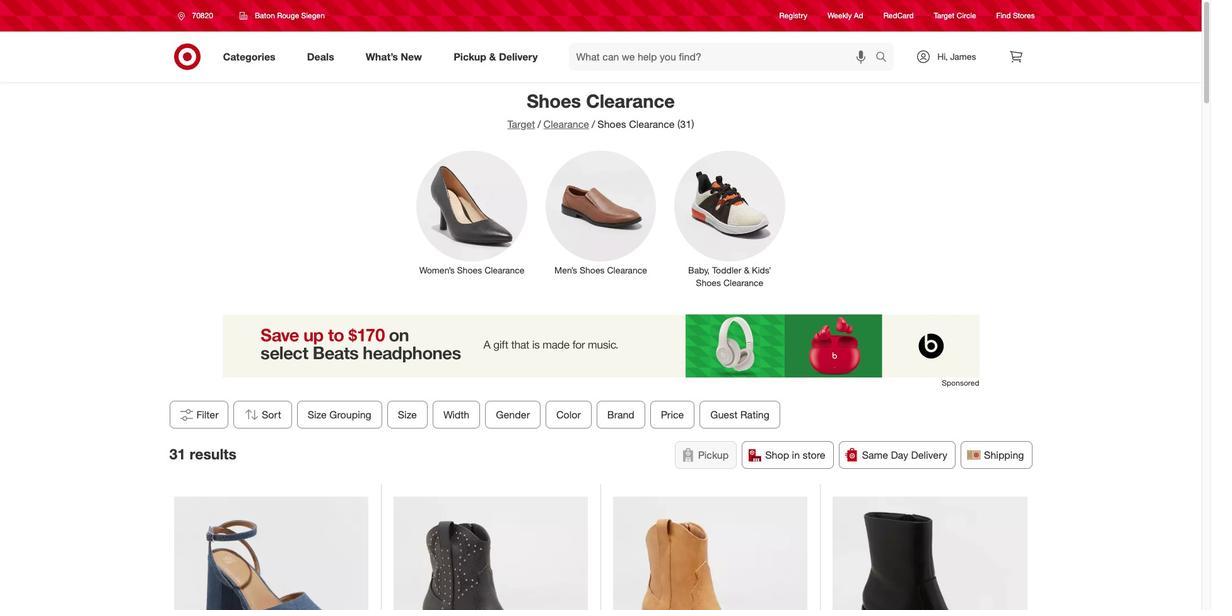 Task type: vqa. For each thing, say whether or not it's contained in the screenshot.
the Target in the Target Circle link
yes



Task type: describe. For each thing, give the bounding box(es) containing it.
baby, toddler & kids' shoes clearance
[[689, 265, 772, 288]]

What can we help you find? suggestions appear below search field
[[569, 43, 879, 71]]

guest
[[711, 409, 738, 422]]

size grouping
[[308, 409, 371, 422]]

delivery for same day delivery
[[912, 449, 948, 462]]

women's shoes clearance
[[420, 265, 525, 276]]

categories link
[[212, 43, 291, 71]]

redcard link
[[884, 10, 914, 21]]

0 vertical spatial &
[[489, 50, 496, 63]]

shop
[[766, 449, 790, 462]]

sponsored
[[942, 379, 980, 388]]

baby,
[[689, 265, 710, 276]]

target circle
[[934, 11, 977, 20]]

ad
[[854, 11, 864, 20]]

70820
[[192, 11, 213, 20]]

shipping button
[[961, 442, 1033, 470]]

baton
[[255, 11, 275, 20]]

find stores link
[[997, 10, 1035, 21]]

deals link
[[296, 43, 350, 71]]

brand
[[607, 409, 635, 422]]

2 / from the left
[[592, 118, 595, 131]]

results
[[190, 445, 237, 463]]

target link
[[508, 118, 535, 131]]

shipping
[[985, 449, 1025, 462]]

registry
[[780, 11, 808, 20]]

sort button
[[233, 401, 292, 429]]

kids'
[[752, 265, 772, 276]]

baton rouge siegen
[[255, 11, 325, 20]]

circle
[[957, 11, 977, 20]]

& inside baby, toddler & kids' shoes clearance
[[744, 265, 750, 276]]

size button
[[387, 401, 428, 429]]

james
[[951, 51, 977, 62]]

men's
[[555, 265, 578, 276]]

baton rouge siegen button
[[232, 4, 333, 27]]

rouge
[[277, 11, 299, 20]]

width button
[[433, 401, 480, 429]]

grouping
[[329, 409, 371, 422]]

deals
[[307, 50, 334, 63]]

store
[[803, 449, 826, 462]]

brand button
[[597, 401, 645, 429]]

color button
[[546, 401, 592, 429]]

clearance link
[[544, 118, 589, 131]]

price
[[661, 409, 684, 422]]

siegen
[[301, 11, 325, 20]]

new
[[401, 50, 422, 63]]

target inside shoes clearance target / clearance / shoes clearance (31)
[[508, 118, 535, 131]]

categories
[[223, 50, 276, 63]]

target circle link
[[934, 10, 977, 21]]

filter button
[[169, 401, 228, 429]]

weekly ad
[[828, 11, 864, 20]]

weekly ad link
[[828, 10, 864, 21]]

70820 button
[[169, 4, 226, 27]]

shoes inside men's shoes clearance link
[[580, 265, 605, 276]]

search
[[871, 51, 901, 64]]

price button
[[650, 401, 695, 429]]



Task type: locate. For each thing, give the bounding box(es) containing it.
shoes right women's
[[457, 265, 482, 276]]

women's alessia platform heels - wild fable™ blue image
[[174, 497, 369, 611], [174, 497, 369, 611]]

guest rating button
[[700, 401, 780, 429]]

/
[[538, 118, 541, 131], [592, 118, 595, 131]]

redcard
[[884, 11, 914, 20]]

0 horizontal spatial pickup
[[454, 50, 487, 63]]

women's shoes clearance link
[[408, 148, 537, 277]]

0 horizontal spatial &
[[489, 50, 496, 63]]

1 horizontal spatial delivery
[[912, 449, 948, 462]]

1 size from the left
[[308, 409, 327, 422]]

advertisement region
[[222, 315, 980, 378]]

0 horizontal spatial size
[[308, 409, 327, 422]]

gender button
[[485, 401, 541, 429]]

registry link
[[780, 10, 808, 21]]

size grouping button
[[297, 401, 382, 429]]

shop in store button
[[742, 442, 834, 470]]

width
[[443, 409, 469, 422]]

size
[[308, 409, 327, 422], [398, 409, 417, 422]]

shoes inside baby, toddler & kids' shoes clearance
[[696, 278, 721, 288]]

day
[[891, 449, 909, 462]]

/ right target link
[[538, 118, 541, 131]]

sort
[[262, 409, 281, 422]]

search button
[[871, 43, 901, 73]]

delivery for pickup & delivery
[[499, 50, 538, 63]]

hi,
[[938, 51, 948, 62]]

shop in store
[[766, 449, 826, 462]]

31 results
[[169, 445, 237, 463]]

shoes
[[527, 90, 581, 112], [598, 118, 627, 131], [457, 265, 482, 276], [580, 265, 605, 276], [696, 278, 721, 288]]

what's
[[366, 50, 398, 63]]

women's twyla western boots - universal thread™ cognac image
[[613, 497, 808, 611], [613, 497, 808, 611]]

1 horizontal spatial pickup
[[699, 449, 729, 462]]

target
[[934, 11, 955, 20], [508, 118, 535, 131]]

1 vertical spatial delivery
[[912, 449, 948, 462]]

1 horizontal spatial size
[[398, 409, 417, 422]]

guest rating
[[711, 409, 770, 422]]

weekly
[[828, 11, 852, 20]]

same
[[863, 449, 889, 462]]

pickup button
[[675, 442, 737, 470]]

color
[[556, 409, 581, 422]]

pickup down guest
[[699, 449, 729, 462]]

size left grouping
[[308, 409, 327, 422]]

pickup inside button
[[699, 449, 729, 462]]

filter
[[197, 409, 219, 422]]

what's new
[[366, 50, 422, 63]]

women's
[[420, 265, 455, 276]]

shoes right men's
[[580, 265, 605, 276]]

delivery
[[499, 50, 538, 63], [912, 449, 948, 462]]

pickup & delivery
[[454, 50, 538, 63]]

pickup for pickup & delivery
[[454, 50, 487, 63]]

pickup
[[454, 50, 487, 63], [699, 449, 729, 462]]

shoes clearance target / clearance / shoes clearance (31)
[[508, 90, 695, 131]]

0 horizontal spatial delivery
[[499, 50, 538, 63]]

0 vertical spatial pickup
[[454, 50, 487, 63]]

shoes down baby, on the right top
[[696, 278, 721, 288]]

1 vertical spatial target
[[508, 118, 535, 131]]

0 horizontal spatial target
[[508, 118, 535, 131]]

31
[[169, 445, 186, 463]]

(31)
[[678, 118, 695, 131]]

1 horizontal spatial &
[[744, 265, 750, 276]]

what's new link
[[355, 43, 438, 71]]

find
[[997, 11, 1011, 20]]

size for size
[[398, 409, 417, 422]]

rating
[[740, 409, 770, 422]]

clearance inside men's shoes clearance link
[[607, 265, 647, 276]]

0 horizontal spatial /
[[538, 118, 541, 131]]

men's shoes clearance link
[[537, 148, 666, 277]]

clearance inside women's shoes clearance link
[[485, 265, 525, 276]]

toddler
[[712, 265, 742, 276]]

shoes right clearance link
[[598, 118, 627, 131]]

1 horizontal spatial target
[[934, 11, 955, 20]]

&
[[489, 50, 496, 63], [744, 265, 750, 276]]

0 vertical spatial target
[[934, 11, 955, 20]]

1 vertical spatial pickup
[[699, 449, 729, 462]]

clearance inside baby, toddler & kids' shoes clearance
[[724, 278, 764, 288]]

/ right clearance link
[[592, 118, 595, 131]]

delivery inside button
[[912, 449, 948, 462]]

1 / from the left
[[538, 118, 541, 131]]

size left width button
[[398, 409, 417, 422]]

hi, james
[[938, 51, 977, 62]]

same day delivery button
[[839, 442, 956, 470]]

stores
[[1014, 11, 1035, 20]]

same day delivery
[[863, 449, 948, 462]]

size for size grouping
[[308, 409, 327, 422]]

clearance
[[586, 90, 675, 112], [544, 118, 589, 131], [629, 118, 675, 131], [485, 265, 525, 276], [607, 265, 647, 276], [724, 278, 764, 288]]

pickup for pickup
[[699, 449, 729, 462]]

pickup right new
[[454, 50, 487, 63]]

1 vertical spatial &
[[744, 265, 750, 276]]

men's shoes clearance
[[555, 265, 647, 276]]

women's jenna platform boots - universal thread™ image
[[833, 497, 1028, 611], [833, 497, 1028, 611]]

shoes up clearance link
[[527, 90, 581, 112]]

0 vertical spatial delivery
[[499, 50, 538, 63]]

pickup & delivery link
[[443, 43, 554, 71]]

2 size from the left
[[398, 409, 417, 422]]

target left 'circle'
[[934, 11, 955, 20]]

gender
[[496, 409, 530, 422]]

shoes inside women's shoes clearance link
[[457, 265, 482, 276]]

find stores
[[997, 11, 1035, 20]]

1 horizontal spatial /
[[592, 118, 595, 131]]

in
[[792, 449, 800, 462]]

women's twyla western boots - universal thread™ image
[[394, 497, 588, 611], [394, 497, 588, 611]]

target left clearance link
[[508, 118, 535, 131]]



